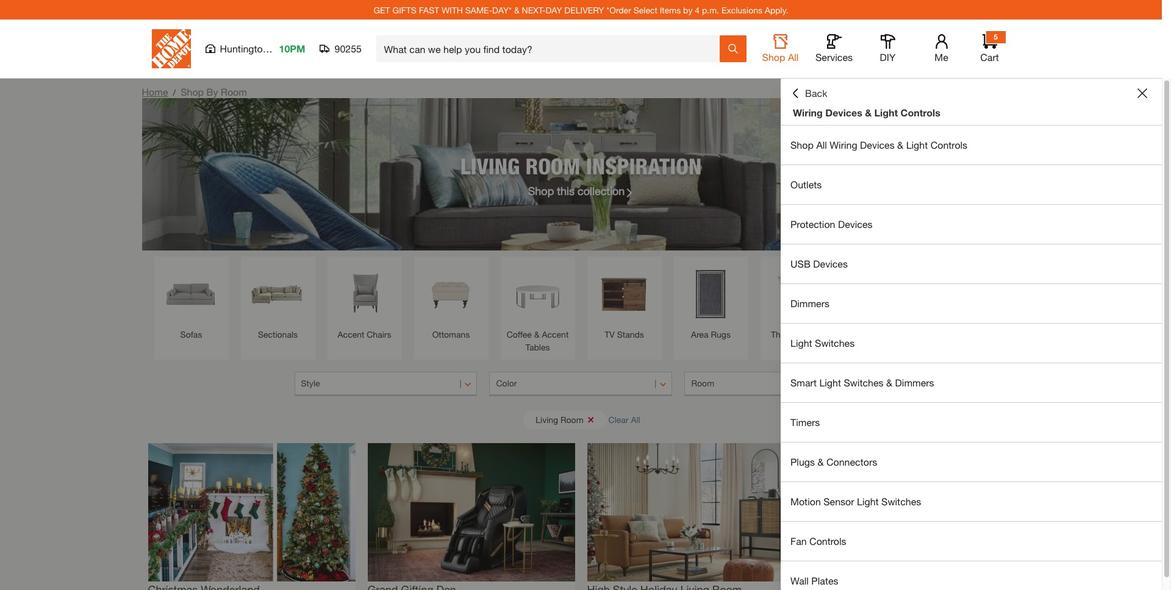 Task type: vqa. For each thing, say whether or not it's contained in the screenshot.
Smart Light Switches & Dimmers
yes



Task type: locate. For each thing, give the bounding box(es) containing it.
the home depot logo image
[[152, 29, 191, 68]]

living for living room inspiration
[[460, 153, 520, 179]]

stretchy image image
[[148, 443, 355, 582], [367, 443, 575, 582], [587, 443, 794, 582], [807, 443, 1014, 582]]

0 horizontal spatial living
[[460, 153, 520, 179]]

0 vertical spatial wiring
[[793, 107, 823, 118]]

pillows
[[797, 329, 824, 340]]

sofas link
[[160, 263, 222, 341]]

feedback link image
[[1155, 206, 1171, 272]]

devices down back
[[825, 107, 862, 118]]

2 vertical spatial switches
[[881, 496, 921, 507]]

cart 5
[[980, 32, 999, 63]]

1 horizontal spatial wiring
[[830, 139, 857, 151]]

wiring down back button
[[793, 107, 823, 118]]

by
[[683, 5, 692, 15]]

room
[[221, 86, 247, 98], [525, 153, 580, 179], [691, 378, 714, 389], [560, 414, 583, 425]]

1 vertical spatial wiring
[[830, 139, 857, 151]]

inspiration
[[586, 153, 702, 179]]

0 vertical spatial living
[[460, 153, 520, 179]]

1 vertical spatial controls
[[931, 139, 967, 151]]

shop inside button
[[762, 51, 785, 63]]

light down wiring devices & light controls
[[906, 139, 928, 151]]

0 horizontal spatial dimmers
[[790, 298, 829, 309]]

menu containing shop all wiring devices & light controls
[[781, 126, 1162, 590]]

style
[[301, 378, 320, 389]]

tv
[[605, 329, 615, 340]]

sectionals link
[[247, 263, 309, 341]]

controls right fan
[[809, 535, 846, 547]]

living room
[[536, 414, 583, 425]]

next-
[[522, 5, 546, 15]]

1 vertical spatial living
[[536, 414, 558, 425]]

1 vertical spatial dimmers
[[895, 377, 934, 389]]

all up back button
[[788, 51, 799, 63]]

menu
[[781, 126, 1162, 590]]

me button
[[922, 34, 961, 63]]

plugs
[[790, 456, 815, 468]]

light up smart
[[790, 337, 812, 349]]

day
[[546, 5, 562, 15]]

all for shop all
[[788, 51, 799, 63]]

light switches link
[[781, 324, 1162, 363]]

devices inside protection devices link
[[838, 218, 872, 230]]

shop up outlets
[[790, 139, 814, 151]]

devices right protection
[[838, 218, 872, 230]]

accent inside 'coffee & accent tables'
[[542, 329, 569, 340]]

1 horizontal spatial accent
[[542, 329, 569, 340]]

services
[[815, 51, 853, 63]]

controls
[[901, 107, 940, 118], [931, 139, 967, 151], [809, 535, 846, 547]]

all up outlets
[[816, 139, 827, 151]]

light
[[874, 107, 898, 118], [906, 139, 928, 151], [790, 337, 812, 349], [819, 377, 841, 389], [857, 496, 879, 507]]

*order
[[606, 5, 631, 15]]

light right smart
[[819, 377, 841, 389]]

wiring inside shop all wiring devices & light controls link
[[830, 139, 857, 151]]

2 stretchy image image from the left
[[367, 443, 575, 582]]

1 horizontal spatial living
[[536, 414, 558, 425]]

all inside 'button'
[[631, 414, 640, 425]]

0 vertical spatial all
[[788, 51, 799, 63]]

plugs & connectors
[[790, 456, 877, 468]]

living room button
[[523, 411, 607, 429]]

style button
[[294, 372, 477, 396]]

devices down wiring devices & light controls
[[860, 139, 895, 151]]

accent up "tables"
[[542, 329, 569, 340]]

shop this collection link
[[528, 183, 634, 199]]

clear all
[[608, 414, 640, 425]]

room up the this
[[525, 153, 580, 179]]

shop left the this
[[528, 184, 554, 197]]

2 accent from the left
[[542, 329, 569, 340]]

0 horizontal spatial accent
[[338, 329, 364, 340]]

fan controls
[[790, 535, 846, 547]]

4
[[695, 5, 700, 15]]

ottomans image
[[420, 263, 482, 325]]

shop down apply.
[[762, 51, 785, 63]]

smart
[[790, 377, 817, 389]]

1 horizontal spatial all
[[788, 51, 799, 63]]

wall plates link
[[781, 562, 1162, 590]]

usb
[[790, 258, 810, 270]]

collection
[[578, 184, 625, 197]]

1 vertical spatial all
[[816, 139, 827, 151]]

living inside button
[[536, 414, 558, 425]]

0 vertical spatial dimmers
[[790, 298, 829, 309]]

coffee & accent tables link
[[507, 263, 569, 354]]

1 vertical spatial switches
[[844, 377, 884, 389]]

accent left chairs
[[338, 329, 364, 340]]

smart light switches & dimmers link
[[781, 364, 1162, 403]]

light right sensor
[[857, 496, 879, 507]]

shop all button
[[761, 34, 800, 63]]

wiring down wiring devices & light controls
[[830, 139, 857, 151]]

room button
[[685, 372, 868, 396]]

diy
[[880, 51, 896, 63]]

devices right the usb
[[813, 258, 848, 270]]

90255
[[335, 43, 362, 54]]

protection
[[790, 218, 835, 230]]

accent
[[338, 329, 364, 340], [542, 329, 569, 340]]

shop right /
[[181, 86, 204, 98]]

90255 button
[[320, 43, 362, 55]]

& inside 'coffee & accent tables'
[[534, 329, 540, 340]]

day*
[[492, 5, 512, 15]]

wall plates
[[790, 575, 838, 587]]

shop for shop all
[[762, 51, 785, 63]]

items
[[660, 5, 681, 15]]

living for living room
[[536, 414, 558, 425]]

light inside light switches link
[[790, 337, 812, 349]]

dimmers inside 'link'
[[790, 298, 829, 309]]

shop all wiring devices & light controls link
[[781, 126, 1162, 165]]

3 stretchy image image from the left
[[587, 443, 794, 582]]

plates
[[811, 575, 838, 587]]

all inside button
[[788, 51, 799, 63]]

wall
[[790, 575, 809, 587]]

shop
[[762, 51, 785, 63], [181, 86, 204, 98], [790, 139, 814, 151], [528, 184, 554, 197]]

all right clear
[[631, 414, 640, 425]]

devices inside usb devices link
[[813, 258, 848, 270]]

controls up shop all wiring devices & light controls
[[901, 107, 940, 118]]

0 horizontal spatial all
[[631, 414, 640, 425]]

coffee & accent tables
[[507, 329, 569, 353]]

home / shop by room
[[142, 86, 247, 98]]

this
[[557, 184, 575, 197]]

2 vertical spatial all
[[631, 414, 640, 425]]

room down color button
[[560, 414, 583, 425]]

timers link
[[781, 403, 1162, 442]]

switches
[[815, 337, 855, 349], [844, 377, 884, 389], [881, 496, 921, 507]]

room down "area"
[[691, 378, 714, 389]]

devices for usb devices
[[813, 258, 848, 270]]

shop for shop this collection
[[528, 184, 554, 197]]

sensor
[[824, 496, 854, 507]]

controls up "outlets" link
[[931, 139, 967, 151]]

diy button
[[868, 34, 907, 63]]

2 horizontal spatial all
[[816, 139, 827, 151]]

switches inside "link"
[[881, 496, 921, 507]]

light inside motion sensor light switches "link"
[[857, 496, 879, 507]]

devices for wiring devices & light controls
[[825, 107, 862, 118]]

all
[[788, 51, 799, 63], [816, 139, 827, 151], [631, 414, 640, 425]]

sectionals
[[258, 329, 298, 340]]



Task type: describe. For each thing, give the bounding box(es) containing it.
light inside smart light switches & dimmers link
[[819, 377, 841, 389]]

select
[[633, 5, 657, 15]]

me
[[935, 51, 948, 63]]

get gifts fast with same-day* & next-day delivery *order select items by 4 p.m. exclusions apply.
[[374, 5, 788, 15]]

apply.
[[765, 5, 788, 15]]

accent chairs
[[338, 329, 391, 340]]

delivery
[[564, 5, 604, 15]]

5
[[994, 32, 998, 41]]

smart light switches & dimmers
[[790, 377, 934, 389]]

connectors
[[826, 456, 877, 468]]

What can we help you find today? search field
[[384, 36, 719, 62]]

sofas image
[[160, 263, 222, 325]]

shop all wiring devices & light controls
[[790, 139, 967, 151]]

throw pillows link
[[766, 263, 829, 341]]

outlets link
[[781, 165, 1162, 204]]

1 horizontal spatial dimmers
[[895, 377, 934, 389]]

tables
[[525, 342, 550, 353]]

tv stands image
[[593, 263, 655, 325]]

stands
[[617, 329, 644, 340]]

1 stretchy image image from the left
[[148, 443, 355, 582]]

throw blankets image
[[853, 263, 915, 325]]

shop for shop all wiring devices & light controls
[[790, 139, 814, 151]]

huntington
[[220, 43, 268, 54]]

tv stands link
[[593, 263, 655, 341]]

park
[[271, 43, 291, 54]]

area rugs
[[691, 329, 731, 340]]

p.m.
[[702, 5, 719, 15]]

0 vertical spatial controls
[[901, 107, 940, 118]]

huntington park
[[220, 43, 291, 54]]

throw pillows image
[[766, 263, 829, 325]]

0 vertical spatial switches
[[815, 337, 855, 349]]

plugs & connectors link
[[781, 443, 1162, 482]]

shop this collection
[[528, 184, 625, 197]]

protection devices link
[[781, 205, 1162, 244]]

light inside shop all wiring devices & light controls link
[[906, 139, 928, 151]]

curtains & drapes image
[[940, 263, 1002, 325]]

chairs
[[367, 329, 391, 340]]

all for shop all wiring devices & light controls
[[816, 139, 827, 151]]

cart
[[980, 51, 999, 63]]

fan controls link
[[781, 522, 1162, 561]]

clear
[[608, 414, 629, 425]]

home link
[[142, 86, 168, 98]]

gifts
[[392, 5, 417, 15]]

fan
[[790, 535, 807, 547]]

get
[[374, 5, 390, 15]]

color
[[496, 378, 517, 389]]

exclusions
[[721, 5, 762, 15]]

motion
[[790, 496, 821, 507]]

outlets
[[790, 179, 822, 190]]

timers
[[790, 417, 820, 428]]

shop all
[[762, 51, 799, 63]]

usb devices link
[[781, 245, 1162, 284]]

2 vertical spatial controls
[[809, 535, 846, 547]]

accent chairs link
[[333, 263, 396, 341]]

color button
[[489, 372, 672, 396]]

fast
[[419, 5, 439, 15]]

protection devices
[[790, 218, 872, 230]]

back
[[805, 87, 827, 99]]

living room inspiration
[[460, 153, 702, 179]]

rugs
[[711, 329, 731, 340]]

1 accent from the left
[[338, 329, 364, 340]]

all for clear all
[[631, 414, 640, 425]]

usb devices
[[790, 258, 848, 270]]

drawer close image
[[1137, 88, 1147, 98]]

tv stands
[[605, 329, 644, 340]]

0 horizontal spatial wiring
[[793, 107, 823, 118]]

throw pillows
[[771, 329, 824, 340]]

wiring devices & light controls
[[793, 107, 940, 118]]

throw
[[771, 329, 795, 340]]

light switches
[[790, 337, 855, 349]]

devices for protection devices
[[838, 218, 872, 230]]

area rugs link
[[680, 263, 742, 341]]

same-
[[465, 5, 492, 15]]

home
[[142, 86, 168, 98]]

/
[[173, 87, 176, 98]]

area rugs image
[[680, 263, 742, 325]]

accent chairs image
[[333, 263, 396, 325]]

dimmers link
[[781, 284, 1162, 323]]

4 stretchy image image from the left
[[807, 443, 1014, 582]]

clear all button
[[608, 409, 640, 431]]

light up shop all wiring devices & light controls
[[874, 107, 898, 118]]

coffee & accent tables image
[[507, 263, 569, 325]]

motion sensor light switches
[[790, 496, 921, 507]]

sectionals image
[[247, 263, 309, 325]]

back button
[[790, 87, 827, 99]]

ottomans
[[432, 329, 470, 340]]

10pm
[[279, 43, 305, 54]]

by
[[206, 86, 218, 98]]

sofas
[[180, 329, 202, 340]]

devices inside shop all wiring devices & light controls link
[[860, 139, 895, 151]]

with
[[442, 5, 463, 15]]

room right by
[[221, 86, 247, 98]]

motion sensor light switches link
[[781, 482, 1162, 521]]



